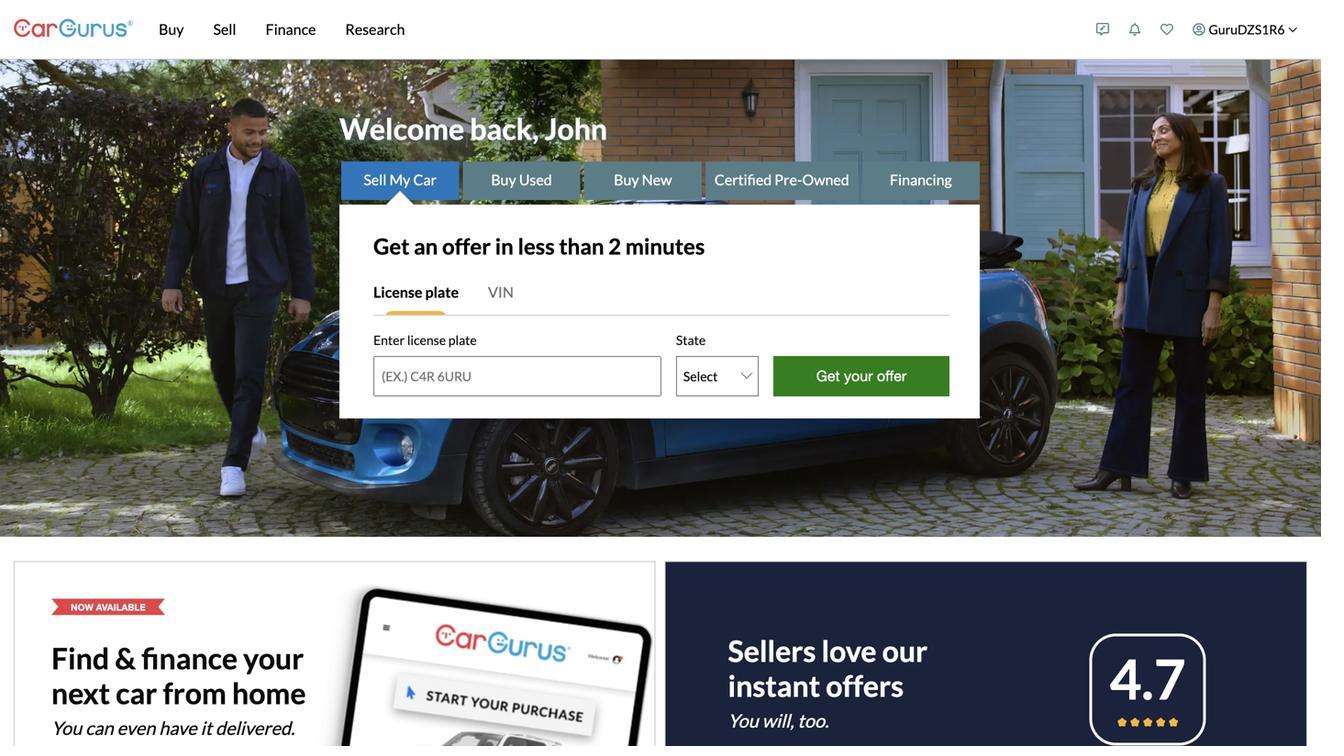 Task type: vqa. For each thing, say whether or not it's contained in the screenshot.
bottommost rating
no



Task type: describe. For each thing, give the bounding box(es) containing it.
saved cars image
[[1161, 23, 1174, 36]]

find & finance your next car from home you can even have it delivered.
[[51, 640, 306, 739]]

welcome
[[340, 111, 464, 146]]

research
[[345, 20, 405, 38]]

financing
[[890, 171, 952, 189]]

owned
[[802, 171, 849, 189]]

than
[[559, 233, 604, 259]]

offer for your
[[877, 367, 907, 384]]

offer for an
[[442, 233, 491, 259]]

buy for buy used
[[491, 171, 516, 189]]

cargurus logo homepage link link
[[14, 3, 133, 56]]

enter
[[373, 332, 405, 348]]

delivered.
[[216, 717, 295, 739]]

buy for buy
[[159, 20, 184, 38]]

buy used
[[491, 171, 552, 189]]

add a car review image
[[1097, 23, 1109, 36]]

now available
[[71, 601, 146, 612]]

state
[[676, 332, 706, 348]]

user icon image
[[1193, 23, 1206, 36]]

will,
[[762, 710, 794, 732]]

0 vertical spatial plate
[[425, 283, 459, 301]]

instant
[[728, 668, 820, 703]]

too.
[[798, 710, 829, 732]]

chevron down image
[[1288, 25, 1298, 34]]

you inside find & finance your next car from home you can even have it delivered.
[[51, 717, 82, 739]]

certified
[[715, 171, 772, 189]]

sell for sell my car
[[364, 171, 387, 189]]

(EX.) C4R 6URU text field
[[373, 356, 662, 396]]

used
[[519, 171, 552, 189]]

next
[[51, 675, 110, 710]]

&
[[115, 640, 136, 676]]

buy new
[[614, 171, 672, 189]]

menu bar containing buy
[[133, 0, 1087, 59]]

available
[[96, 601, 146, 612]]

vin
[[488, 283, 514, 301]]

sellers love our instant offers you will, too.
[[728, 633, 928, 732]]

from
[[163, 675, 227, 710]]

finance
[[142, 640, 238, 676]]

get your offer
[[816, 367, 907, 384]]

open notifications image
[[1129, 23, 1142, 36]]



Task type: locate. For each thing, give the bounding box(es) containing it.
1 horizontal spatial sell
[[364, 171, 387, 189]]

plate
[[425, 283, 459, 301], [448, 332, 477, 348]]

buy inside dropdown button
[[159, 20, 184, 38]]

1 vertical spatial sell
[[364, 171, 387, 189]]

gurudzs1r6
[[1209, 22, 1285, 37]]

finance button
[[251, 0, 331, 59]]

in
[[495, 233, 514, 259]]

get your offer button
[[774, 356, 950, 396]]

0 vertical spatial your
[[844, 367, 873, 384]]

get
[[373, 233, 410, 259], [816, 367, 840, 384]]

0 horizontal spatial sell
[[213, 20, 236, 38]]

finance
[[266, 20, 316, 38]]

cargurus logo homepage link image
[[14, 3, 133, 56]]

get inside button
[[816, 367, 840, 384]]

sell my car
[[364, 171, 437, 189]]

sellers
[[728, 633, 816, 668]]

buy for buy new
[[614, 171, 639, 189]]

sell
[[213, 20, 236, 38], [364, 171, 387, 189]]

buy button
[[144, 0, 199, 59]]

1 horizontal spatial buy
[[491, 171, 516, 189]]

you left can on the bottom left of page
[[51, 717, 82, 739]]

my
[[389, 171, 411, 189]]

menu bar
[[133, 0, 1087, 59]]

1 vertical spatial your
[[243, 640, 304, 676]]

buy left new
[[614, 171, 639, 189]]

0 horizontal spatial get
[[373, 233, 410, 259]]

enter license plate
[[373, 332, 477, 348]]

sell for sell
[[213, 20, 236, 38]]

minutes
[[626, 233, 705, 259]]

back,
[[470, 111, 539, 146]]

sell right buy dropdown button on the left
[[213, 20, 236, 38]]

get an offer in less than 2 minutes
[[373, 233, 705, 259]]

john
[[545, 111, 608, 146]]

sell button
[[199, 0, 251, 59]]

get for get an offer in less than 2 minutes
[[373, 233, 410, 259]]

certified pre-owned
[[715, 171, 849, 189]]

an
[[414, 233, 438, 259]]

1 horizontal spatial your
[[844, 367, 873, 384]]

your inside find & finance your next car from home you can even have it delivered.
[[243, 640, 304, 676]]

2 horizontal spatial buy
[[614, 171, 639, 189]]

get for get your offer
[[816, 367, 840, 384]]

you
[[728, 710, 759, 732], [51, 717, 82, 739]]

gurudzs1r6 menu
[[1087, 4, 1308, 55]]

welcome back, john
[[340, 111, 608, 146]]

now
[[71, 601, 93, 612]]

can
[[85, 717, 113, 739]]

home
[[232, 675, 306, 710]]

pre-
[[775, 171, 802, 189]]

your inside button
[[844, 367, 873, 384]]

1 vertical spatial plate
[[448, 332, 477, 348]]

1 horizontal spatial you
[[728, 710, 759, 732]]

buy
[[159, 20, 184, 38], [491, 171, 516, 189], [614, 171, 639, 189]]

sell inside popup button
[[213, 20, 236, 38]]

1 vertical spatial offer
[[877, 367, 907, 384]]

offer
[[442, 233, 491, 259], [877, 367, 907, 384]]

car
[[413, 171, 437, 189]]

0 vertical spatial sell
[[213, 20, 236, 38]]

our
[[882, 633, 928, 668]]

less
[[518, 233, 555, 259]]

buy left used
[[491, 171, 516, 189]]

buy left sell popup button
[[159, 20, 184, 38]]

you left will, at the bottom of page
[[728, 710, 759, 732]]

your
[[844, 367, 873, 384], [243, 640, 304, 676]]

0 vertical spatial get
[[373, 233, 410, 259]]

1 horizontal spatial offer
[[877, 367, 907, 384]]

0 horizontal spatial offer
[[442, 233, 491, 259]]

even
[[117, 717, 155, 739]]

0 vertical spatial offer
[[442, 233, 491, 259]]

find
[[51, 640, 109, 676]]

2
[[609, 233, 621, 259]]

new
[[642, 171, 672, 189]]

license plate
[[373, 283, 459, 301]]

gurudzs1r6 button
[[1183, 4, 1308, 55]]

offers
[[826, 668, 904, 703]]

license
[[407, 332, 446, 348]]

0 horizontal spatial your
[[243, 640, 304, 676]]

sell left my
[[364, 171, 387, 189]]

you inside sellers love our instant offers you will, too.
[[728, 710, 759, 732]]

research button
[[331, 0, 420, 59]]

it
[[200, 717, 212, 739]]

love
[[822, 633, 877, 668]]

1 horizontal spatial get
[[816, 367, 840, 384]]

0 horizontal spatial you
[[51, 717, 82, 739]]

4.7
[[1110, 645, 1186, 711]]

have
[[159, 717, 197, 739]]

0 horizontal spatial buy
[[159, 20, 184, 38]]

car
[[116, 675, 157, 710]]

offer inside get your offer button
[[877, 367, 907, 384]]

license
[[373, 283, 423, 301]]

1 vertical spatial get
[[816, 367, 840, 384]]



